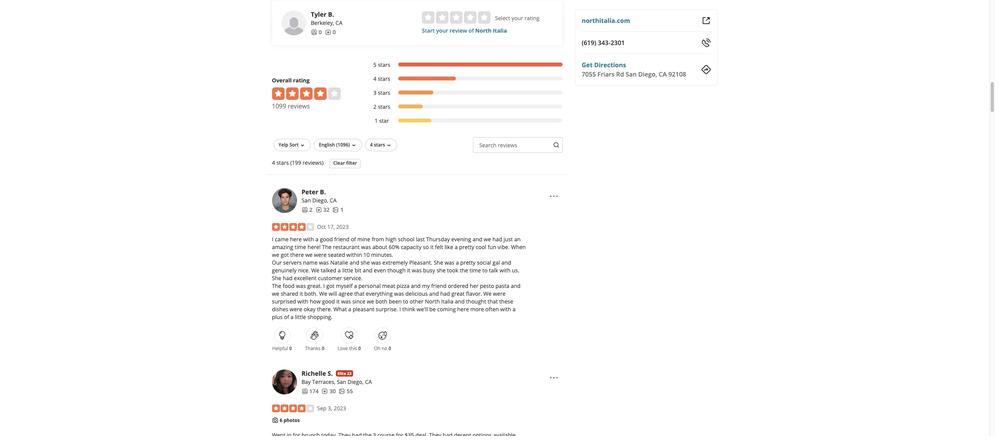 Task type: locate. For each thing, give the bounding box(es) containing it.
stars up 'star'
[[378, 103, 390, 111]]

4 for 'filter reviews by 4 stars rating' element
[[373, 75, 377, 83]]

menu image for richelle s.
[[550, 374, 559, 383]]

3 4 star rating image from the top
[[272, 405, 314, 413]]

and right gal
[[502, 259, 511, 267]]

took
[[447, 267, 458, 274]]

1 vertical spatial here
[[457, 306, 469, 313]]

16 review v2 image left 30
[[322, 389, 328, 395]]

menu image
[[550, 192, 559, 201], [550, 374, 559, 383]]

little
[[342, 267, 353, 274], [295, 314, 306, 321]]

1 vertical spatial time
[[470, 267, 481, 274]]

time up there
[[295, 244, 306, 251]]

0 horizontal spatial italia
[[441, 298, 454, 306]]

that
[[354, 290, 365, 298], [488, 298, 498, 306]]

1 horizontal spatial little
[[342, 267, 353, 274]]

2 4 star rating image from the top
[[272, 223, 314, 231]]

  text field
[[473, 137, 563, 153]]

friends element containing 0
[[311, 28, 322, 36]]

4
[[373, 75, 377, 83], [370, 142, 373, 148], [272, 159, 275, 167]]

berkeley,
[[311, 19, 334, 26]]

1 vertical spatial san
[[302, 197, 311, 204]]

2301
[[611, 39, 625, 47]]

6
[[280, 418, 282, 424]]

24 phone v2 image
[[702, 38, 711, 48]]

2 vertical spatial diego,
[[348, 379, 364, 386]]

diego, inside peter b. san diego, ca
[[312, 197, 328, 204]]

your right start
[[436, 27, 448, 34]]

16 review v2 image down berkeley,
[[325, 29, 331, 35]]

0 vertical spatial reviews
[[288, 102, 310, 111]]

2 horizontal spatial san
[[626, 70, 637, 79]]

stars for filter reviews by 5 stars rating element
[[378, 61, 390, 68]]

0 vertical spatial diego,
[[638, 70, 657, 79]]

2 menu image from the top
[[550, 374, 559, 383]]

1 horizontal spatial were
[[314, 252, 327, 259]]

(no rating) image
[[422, 11, 491, 24]]

reviews element containing 0
[[325, 28, 336, 36]]

2 vertical spatial reviews element
[[322, 388, 336, 396]]

we'll
[[417, 306, 428, 313]]

0 horizontal spatial time
[[295, 244, 306, 251]]

little up service.
[[342, 267, 353, 274]]

0 vertical spatial she
[[434, 259, 443, 267]]

reviews
[[288, 102, 310, 111], [498, 142, 517, 149]]

select
[[495, 14, 510, 22]]

0 vertical spatial had
[[493, 236, 502, 243]]

1 vertical spatial pretty
[[460, 259, 476, 267]]

32
[[323, 206, 330, 214]]

had left great
[[440, 290, 450, 298]]

1 vertical spatial 2023
[[334, 405, 346, 413]]

(0 reactions) element
[[289, 346, 292, 352], [322, 346, 325, 352], [358, 346, 361, 352], [389, 346, 391, 352]]

4 stars button
[[365, 139, 397, 151]]

1 vertical spatial of
[[351, 236, 356, 243]]

were down here!
[[314, 252, 327, 259]]

reviews for 1099 reviews
[[288, 102, 310, 111]]

with down the these
[[500, 306, 511, 313]]

surprise.
[[376, 306, 398, 313]]

your for select
[[512, 14, 523, 22]]

friends element containing 2
[[302, 206, 313, 214]]

i left think
[[400, 306, 401, 313]]

0 vertical spatial 4
[[373, 75, 377, 83]]

to up think
[[403, 298, 408, 306]]

she down genuinely
[[272, 275, 281, 282]]

4 up 3
[[373, 75, 377, 83]]

1099
[[272, 102, 286, 111]]

even
[[374, 267, 386, 274]]

1 vertical spatial 4 star rating image
[[272, 223, 314, 231]]

to down the social
[[483, 267, 488, 274]]

other
[[410, 298, 424, 306]]

0 horizontal spatial b.
[[320, 188, 326, 197]]

b. for tyler b.
[[328, 10, 334, 19]]

the
[[460, 267, 468, 274]]

of left mine
[[351, 236, 356, 243]]

flavor.
[[466, 290, 482, 298]]

and
[[473, 236, 482, 243], [350, 259, 359, 267], [502, 259, 511, 267], [363, 267, 373, 274], [411, 283, 421, 290], [511, 283, 521, 290], [429, 290, 439, 298], [455, 298, 465, 306]]

was up 10
[[361, 244, 371, 251]]

60%
[[389, 244, 400, 251]]

b. right peter
[[320, 188, 326, 197]]

stars for filter reviews by 3 stars rating element
[[378, 89, 390, 97]]

stars left 16 chevron down v2 image
[[374, 142, 385, 148]]

1 for 1
[[341, 206, 344, 214]]

friends element for peter
[[302, 206, 313, 214]]

ordered
[[448, 283, 469, 290]]

minutes.
[[371, 252, 393, 259]]

reviews right "search"
[[498, 142, 517, 149]]

0 horizontal spatial got
[[281, 252, 289, 259]]

0 vertical spatial 2
[[373, 103, 377, 111]]

friends element down bay on the bottom of the page
[[302, 388, 319, 396]]

clear filter
[[333, 160, 357, 167]]

great
[[452, 290, 465, 298]]

an
[[514, 236, 521, 243]]

2 vertical spatial friends element
[[302, 388, 319, 396]]

1 horizontal spatial time
[[470, 267, 481, 274]]

photos element
[[333, 206, 344, 214], [339, 388, 353, 396]]

diego, down peter b. link
[[312, 197, 328, 204]]

0 vertical spatial 16 photos v2 image
[[333, 207, 339, 213]]

16 photos v2 image for richelle s.
[[339, 389, 345, 395]]

2 down 3
[[373, 103, 377, 111]]

diego, inside get directions 7055 friars rd san diego, ca 92108
[[638, 70, 657, 79]]

16 photos v2 image right 32
[[333, 207, 339, 213]]

1 vertical spatial north
[[425, 298, 440, 306]]

1 vertical spatial 2
[[309, 206, 313, 214]]

shared
[[281, 290, 298, 298]]

search reviews
[[479, 142, 517, 149]]

menu image for peter b.
[[550, 192, 559, 201]]

reviews element containing 32
[[316, 206, 330, 214]]

sort
[[290, 142, 299, 148]]

4 left 16 chevron down v2 image
[[370, 142, 373, 148]]

about
[[372, 244, 387, 251]]

0 horizontal spatial to
[[403, 298, 408, 306]]

1 horizontal spatial 16 friends v2 image
[[311, 29, 317, 35]]

0 horizontal spatial little
[[295, 314, 306, 321]]

it up what
[[336, 298, 340, 306]]

0 horizontal spatial rating
[[293, 77, 310, 84]]

stars left (199 at the top left of page
[[277, 159, 289, 167]]

here right came in the bottom of the page
[[290, 236, 302, 243]]

24 external link v2 image
[[702, 16, 711, 25]]

i came here with a good friend of mine from high school last thursday evening and we had just an amazing time here! the restaurant was about 60% capacity so it felt like a pretty cool fun vibe. when we got there we were seated within 10 minutes. our servers name was natalie and she was extremely pleasant. she was a pretty social gal and genuinely nice. we talked a little bit and even though it was busy she took the time to talk with us. she had excellent customer service. the food was great. i got myself a personal meat pizza and my friend ordered her pesto pasta and we shared it both. we will agree that everything was delicious and had great flavor. we were surprised with how good it was since we both been to other north italia and thought that these dishes were okay there. what a pleasant surprise. i think we'll be coming here more often with a plus of a little shopping.
[[272, 236, 526, 321]]

b. inside peter b. san diego, ca
[[320, 188, 326, 197]]

stars right the 5
[[378, 61, 390, 68]]

peter b. link
[[302, 188, 326, 197]]

was up took
[[445, 259, 455, 267]]

high
[[386, 236, 397, 243]]

1 horizontal spatial of
[[351, 236, 356, 243]]

0 vertical spatial to
[[483, 267, 488, 274]]

stars right 3
[[378, 89, 390, 97]]

4 stars for 4 stars dropdown button
[[370, 142, 385, 148]]

0 horizontal spatial 2
[[309, 206, 313, 214]]

surprised
[[272, 298, 296, 306]]

filter reviews by 3 stars rating element
[[365, 89, 563, 97]]

english (1096) button
[[314, 139, 362, 151]]

rating right overall
[[293, 77, 310, 84]]

2 vertical spatial had
[[440, 290, 450, 298]]

(0 reactions) element right the this
[[358, 346, 361, 352]]

1 vertical spatial she
[[272, 275, 281, 282]]

4 star rating image up came in the bottom of the page
[[272, 223, 314, 231]]

had up fun
[[493, 236, 502, 243]]

i left came in the bottom of the page
[[272, 236, 274, 243]]

16 friends v2 image
[[311, 29, 317, 35], [302, 207, 308, 213]]

1 horizontal spatial she
[[434, 259, 443, 267]]

reviews element down berkeley,
[[325, 28, 336, 36]]

1 vertical spatial 4
[[370, 142, 373, 148]]

no
[[382, 346, 387, 352]]

1 16 chevron down v2 image from the left
[[300, 142, 306, 149]]

everything
[[366, 290, 393, 298]]

0 horizontal spatial san
[[302, 197, 311, 204]]

0 vertical spatial i
[[272, 236, 274, 243]]

1 left 'star'
[[375, 117, 378, 125]]

1 vertical spatial friends element
[[302, 206, 313, 214]]

2 (0 reactions) element from the left
[[322, 346, 325, 352]]

photos element containing 1
[[333, 206, 344, 214]]

little down okay
[[295, 314, 306, 321]]

were down pasta
[[493, 290, 506, 298]]

(1096)
[[336, 142, 350, 148]]

she left took
[[437, 267, 446, 274]]

1 horizontal spatial got
[[326, 283, 335, 290]]

and up cool
[[473, 236, 482, 243]]

diego, inside elite 23 bay terraces, san diego, ca
[[348, 379, 364, 386]]

1 menu image from the top
[[550, 192, 559, 201]]

friend
[[334, 236, 350, 243], [431, 283, 447, 290]]

delicious
[[405, 290, 428, 298]]

1 vertical spatial good
[[322, 298, 335, 306]]

felt
[[435, 244, 443, 251]]

friends element down berkeley,
[[311, 28, 322, 36]]

b. inside tyler b. berkeley, ca
[[328, 10, 334, 19]]

b. for peter b.
[[320, 188, 326, 197]]

2 left 32
[[309, 206, 313, 214]]

None radio
[[422, 11, 435, 24], [450, 11, 463, 24], [464, 11, 477, 24], [422, 11, 435, 24], [450, 11, 463, 24], [464, 11, 477, 24]]

16 chevron down v2 image inside yelp sort popup button
[[300, 142, 306, 149]]

san inside peter b. san diego, ca
[[302, 197, 311, 204]]

friend right "my"
[[431, 283, 447, 290]]

2 16 chevron down v2 image from the left
[[351, 142, 357, 149]]

reviews element for peter
[[316, 206, 330, 214]]

(0 reactions) element right no
[[389, 346, 391, 352]]

here!
[[308, 244, 321, 251]]

search image
[[553, 142, 560, 148]]

0 vertical spatial 16 review v2 image
[[325, 29, 331, 35]]

0 horizontal spatial 16 chevron down v2 image
[[300, 142, 306, 149]]

1 horizontal spatial i
[[323, 283, 325, 290]]

san inside get directions 7055 friars rd san diego, ca 92108
[[626, 70, 637, 79]]

had up food
[[283, 275, 293, 282]]

clear filter button
[[330, 159, 361, 169]]

friends element
[[311, 28, 322, 36], [302, 206, 313, 214], [302, 388, 319, 396]]

genuinely
[[272, 267, 297, 274]]

we down pesto
[[484, 290, 492, 298]]

16 chevron down v2 image
[[300, 142, 306, 149], [351, 142, 357, 149]]

reviews element for tyler
[[325, 28, 336, 36]]

1 4 star rating image from the top
[[272, 88, 341, 100]]

she
[[434, 259, 443, 267], [272, 275, 281, 282]]

0 horizontal spatial i
[[272, 236, 274, 243]]

filter reviews by 1 star rating element
[[365, 117, 563, 125]]

1 vertical spatial to
[[403, 298, 408, 306]]

friends element down peter
[[302, 206, 313, 214]]

16 chevron down v2 image right sort
[[300, 142, 306, 149]]

pretty up the
[[460, 259, 476, 267]]

16 photos v2 image
[[333, 207, 339, 213], [339, 389, 345, 395]]

16 review v2 image for tyler
[[325, 29, 331, 35]]

16 chevron down v2 image inside english (1096) 'dropdown button'
[[351, 142, 357, 149]]

2 vertical spatial san
[[337, 379, 346, 386]]

1 horizontal spatial diego,
[[348, 379, 364, 386]]

0 horizontal spatial the
[[272, 283, 281, 290]]

4 (0 reactions) element from the left
[[389, 346, 391, 352]]

was up talked in the left of the page
[[319, 259, 329, 267]]

of right review
[[469, 27, 474, 34]]

reviews right 1099
[[288, 102, 310, 111]]

1 vertical spatial b.
[[320, 188, 326, 197]]

2023 right 3,
[[334, 405, 346, 413]]

4 star rating image for 1099 reviews
[[272, 88, 341, 100]]

4 stars inside 4 stars dropdown button
[[370, 142, 385, 148]]

1 horizontal spatial 4
[[370, 142, 373, 148]]

4 star rating image for oct 17, 2023
[[272, 223, 314, 231]]

1 vertical spatial 16 photos v2 image
[[339, 389, 345, 395]]

4 inside dropdown button
[[370, 142, 373, 148]]

the up seated
[[322, 244, 332, 251]]

last
[[416, 236, 425, 243]]

4 for 4 stars dropdown button
[[370, 142, 373, 148]]

0 horizontal spatial your
[[436, 27, 448, 34]]

2 horizontal spatial diego,
[[638, 70, 657, 79]]

0 vertical spatial b.
[[328, 10, 334, 19]]

2
[[373, 103, 377, 111], [309, 206, 313, 214]]

richelle s.
[[302, 370, 333, 378]]

4 stars
[[373, 75, 390, 83], [370, 142, 385, 148]]

b.
[[328, 10, 334, 19], [320, 188, 326, 197]]

0 vertical spatial friends element
[[311, 28, 322, 36]]

4 stars inside 'filter reviews by 4 stars rating' element
[[373, 75, 390, 83]]

1 right 32
[[341, 206, 344, 214]]

0 horizontal spatial she
[[361, 259, 370, 267]]

north right review
[[475, 27, 492, 34]]

rd
[[616, 70, 624, 79]]

2 vertical spatial i
[[400, 306, 401, 313]]

a up here!
[[316, 236, 319, 243]]

1 (0 reactions) element from the left
[[289, 346, 292, 352]]

stars for 'filter reviews by 4 stars rating' element
[[378, 75, 390, 83]]

was down agree
[[341, 298, 351, 306]]

4 star rating image
[[272, 88, 341, 100], [272, 223, 314, 231], [272, 405, 314, 413]]

north
[[475, 27, 492, 34], [425, 298, 440, 306]]

was up the even
[[371, 259, 381, 267]]

filter reviews by 5 stars rating element
[[365, 61, 563, 69]]

san right rd
[[626, 70, 637, 79]]

we
[[311, 267, 319, 274], [319, 290, 327, 298], [484, 290, 492, 298]]

1 vertical spatial your
[[436, 27, 448, 34]]

and right pasta
[[511, 283, 521, 290]]

both.
[[304, 290, 318, 298]]

0 horizontal spatial 4
[[272, 159, 275, 167]]

it left both.
[[300, 290, 303, 298]]

she
[[361, 259, 370, 267], [437, 267, 446, 274]]

0 vertical spatial north
[[475, 27, 492, 34]]

16 chevron down v2 image right (1096)
[[351, 142, 357, 149]]

friends element containing 174
[[302, 388, 319, 396]]

photos element containing 55
[[339, 388, 353, 396]]

b. up berkeley,
[[328, 10, 334, 19]]

i
[[272, 236, 274, 243], [323, 283, 325, 290], [400, 306, 401, 313]]

good
[[320, 236, 333, 243], [322, 298, 335, 306]]

1 horizontal spatial here
[[457, 306, 469, 313]]

san down peter
[[302, 197, 311, 204]]

0 vertical spatial 1
[[375, 117, 378, 125]]

1 vertical spatial 1
[[341, 206, 344, 214]]

with up okay
[[298, 298, 308, 306]]

italia down select
[[493, 27, 507, 34]]

1 inside photos element
[[341, 206, 344, 214]]

(0 reactions) element right helpful
[[289, 346, 292, 352]]

1 vertical spatial reviews element
[[316, 206, 330, 214]]

she up 'busy'
[[434, 259, 443, 267]]

2 for 2
[[309, 206, 313, 214]]

these
[[499, 298, 513, 306]]

0 vertical spatial that
[[354, 290, 365, 298]]

pretty down evening at the bottom of the page
[[459, 244, 474, 251]]

since
[[352, 298, 365, 306]]

1 for 1 star
[[375, 117, 378, 125]]

2 vertical spatial 16 review v2 image
[[322, 389, 328, 395]]

good down 17,
[[320, 236, 333, 243]]

rating
[[525, 14, 540, 22], [293, 77, 310, 84]]

4 star rating image up photos
[[272, 405, 314, 413]]

2 horizontal spatial 4
[[373, 75, 377, 83]]

italia inside i came here with a good friend of mine from high school last thursday evening and we had just an amazing time here! the restaurant was about 60% capacity so it felt like a pretty cool fun vibe. when we got there we were seated within 10 minutes. our servers name was natalie and she was extremely pleasant. she was a pretty social gal and genuinely nice. we talked a little bit and even though it was busy she took the time to talk with us. she had excellent customer service. the food was great. i got myself a personal meat pizza and my friend ordered her pesto pasta and we shared it both. we will agree that everything was delicious and had great flavor. we were surprised with how good it was since we both been to other north italia and thought that these dishes were okay there. what a pleasant surprise. i think we'll be coming here more often with a plus of a little shopping.
[[441, 298, 454, 306]]

reviews element
[[325, 28, 336, 36], [316, 206, 330, 214], [322, 388, 336, 396]]

social
[[477, 259, 491, 267]]

0 vertical spatial 4 stars
[[373, 75, 390, 83]]

ca inside get directions 7055 friars rd san diego, ca 92108
[[659, 70, 667, 79]]

16 review v2 image
[[325, 29, 331, 35], [316, 207, 322, 213], [322, 389, 328, 395]]

1 horizontal spatial reviews
[[498, 142, 517, 149]]

reviews element down peter b. san diego, ca at left top
[[316, 206, 330, 214]]

and down the within at the bottom of the page
[[350, 259, 359, 267]]

2 vertical spatial 4 star rating image
[[272, 405, 314, 413]]

rating right select
[[525, 14, 540, 22]]

2 horizontal spatial had
[[493, 236, 502, 243]]

star
[[379, 117, 389, 125]]

0 horizontal spatial 1
[[341, 206, 344, 214]]

0 horizontal spatial of
[[284, 314, 289, 321]]

san
[[626, 70, 637, 79], [302, 197, 311, 204], [337, 379, 346, 386]]

ca
[[336, 19, 343, 26], [659, 70, 667, 79], [330, 197, 337, 204], [365, 379, 372, 386]]

2 horizontal spatial were
[[493, 290, 506, 298]]

peter b. san diego, ca
[[302, 188, 337, 204]]

photo of tyler b. image
[[281, 10, 306, 35]]

pleasant.
[[409, 259, 432, 267]]

s.
[[328, 370, 333, 378]]

0 vertical spatial rating
[[525, 14, 540, 22]]

diego, right rd
[[638, 70, 657, 79]]

1 vertical spatial she
[[437, 267, 446, 274]]

4 left (199 at the top left of page
[[272, 159, 275, 167]]

3 (0 reactions) element from the left
[[358, 346, 361, 352]]

0 vertical spatial little
[[342, 267, 353, 274]]

2 stars
[[373, 103, 390, 111]]

northitalia.com
[[582, 16, 630, 25]]

None radio
[[436, 11, 449, 24], [478, 11, 491, 24], [436, 11, 449, 24], [478, 11, 491, 24]]

north up 'be' in the bottom of the page
[[425, 298, 440, 306]]

stars inside dropdown button
[[374, 142, 385, 148]]

16 friends v2 image
[[302, 389, 308, 395]]

got down amazing
[[281, 252, 289, 259]]

our
[[272, 259, 282, 267]]

1 horizontal spatial your
[[512, 14, 523, 22]]

a down the these
[[513, 306, 516, 313]]

1 vertical spatial diego,
[[312, 197, 328, 204]]

reviews element containing 30
[[322, 388, 336, 396]]

a down service.
[[354, 283, 357, 290]]

often
[[486, 306, 499, 313]]

were left okay
[[290, 306, 302, 313]]

0 horizontal spatial were
[[290, 306, 302, 313]]

reviews element down terraces,
[[322, 388, 336, 396]]



Task type: describe. For each thing, give the bounding box(es) containing it.
0 vertical spatial friend
[[334, 236, 350, 243]]

san inside elite 23 bay terraces, san diego, ca
[[337, 379, 346, 386]]

3,
[[328, 405, 332, 413]]

4 stars (199 reviews)
[[272, 159, 324, 167]]

5
[[373, 61, 377, 68]]

there.
[[317, 306, 332, 313]]

16 friends v2 image for peter
[[302, 207, 308, 213]]

natalie
[[330, 259, 348, 267]]

so
[[423, 244, 429, 251]]

cool
[[476, 244, 486, 251]]

16 chevron down v2 image
[[386, 142, 392, 149]]

174
[[309, 388, 319, 396]]

10
[[364, 252, 370, 259]]

0 horizontal spatial she
[[272, 275, 281, 282]]

a up took
[[456, 259, 459, 267]]

(0 reactions) element for oh no 0
[[389, 346, 391, 352]]

with left the us.
[[500, 267, 511, 274]]

4 stars for 'filter reviews by 4 stars rating' element
[[373, 75, 390, 83]]

clear
[[333, 160, 345, 167]]

1 horizontal spatial to
[[483, 267, 488, 274]]

stars for filter reviews by 2 stars rating element
[[378, 103, 390, 111]]

get
[[582, 61, 593, 69]]

helpful
[[272, 346, 288, 352]]

dishes
[[272, 306, 288, 313]]

tyler
[[311, 10, 327, 19]]

photos element for richelle s.
[[339, 388, 353, 396]]

select your rating
[[495, 14, 540, 22]]

and down "my"
[[429, 290, 439, 298]]

sep 3, 2023
[[317, 405, 346, 413]]

we up fun
[[484, 236, 491, 243]]

a right what
[[348, 306, 351, 313]]

2 vertical spatial of
[[284, 314, 289, 321]]

1 horizontal spatial she
[[437, 267, 446, 274]]

(619) 343-2301
[[582, 39, 625, 47]]

1 vertical spatial were
[[493, 290, 506, 298]]

with up here!
[[303, 236, 314, 243]]

stars for 4 stars dropdown button
[[374, 142, 385, 148]]

oct
[[317, 223, 326, 231]]

photos
[[284, 418, 300, 424]]

came
[[275, 236, 289, 243]]

filter reviews by 4 stars rating element
[[365, 75, 563, 83]]

0 inside friends element
[[319, 28, 322, 36]]

get directions link
[[582, 61, 626, 69]]

servers
[[283, 259, 302, 267]]

like
[[445, 244, 453, 251]]

northitalia.com link
[[582, 16, 630, 25]]

0 vertical spatial the
[[322, 244, 332, 251]]

2 horizontal spatial of
[[469, 27, 474, 34]]

a down natalie
[[338, 267, 341, 274]]

16 review v2 image for peter
[[316, 207, 322, 213]]

0 vertical spatial got
[[281, 252, 289, 259]]

a right like
[[455, 244, 458, 251]]

photo of peter b. image
[[272, 188, 297, 213]]

we up name
[[305, 252, 313, 259]]

filter reviews by 2 stars rating element
[[365, 103, 563, 111]]

helpful 0
[[272, 346, 292, 352]]

pleasant
[[353, 306, 375, 313]]

2 vertical spatial were
[[290, 306, 302, 313]]

pesto
[[480, 283, 494, 290]]

extremely
[[383, 259, 408, 267]]

24 directions v2 image
[[702, 65, 711, 74]]

ca inside elite 23 bay terraces, san diego, ca
[[365, 379, 372, 386]]

0 vertical spatial here
[[290, 236, 302, 243]]

directions
[[594, 61, 626, 69]]

and up delicious
[[411, 283, 421, 290]]

shopping.
[[308, 314, 333, 321]]

plus
[[272, 314, 283, 321]]

ca inside peter b. san diego, ca
[[330, 197, 337, 204]]

when
[[511, 244, 526, 251]]

personal
[[359, 283, 381, 290]]

north inside i came here with a good friend of mine from high school last thursday evening and we had just an amazing time here! the restaurant was about 60% capacity so it felt like a pretty cool fun vibe. when we got there we were seated within 10 minutes. our servers name was natalie and she was extremely pleasant. she was a pretty social gal and genuinely nice. we talked a little bit and even though it was busy she took the time to talk with us. she had excellent customer service. the food was great. i got myself a personal meat pizza and my friend ordered her pesto pasta and we shared it both. we will agree that everything was delicious and had great flavor. we were surprised with how good it was since we both been to other north italia and thought that these dishes were okay there. what a pleasant surprise. i think we'll be coming here more often with a plus of a little shopping.
[[425, 298, 440, 306]]

your for start
[[436, 27, 448, 34]]

3
[[373, 89, 377, 97]]

1 vertical spatial rating
[[293, 77, 310, 84]]

it right so
[[430, 244, 434, 251]]

1 horizontal spatial rating
[[525, 14, 540, 22]]

we up pleasant
[[367, 298, 374, 306]]

customer
[[318, 275, 342, 282]]

sep
[[317, 405, 327, 413]]

we left "will" on the bottom of page
[[319, 290, 327, 298]]

seated
[[328, 252, 345, 259]]

1 vertical spatial friend
[[431, 283, 447, 290]]

bay
[[302, 379, 311, 386]]

0 vertical spatial pretty
[[459, 244, 474, 251]]

just
[[504, 236, 513, 243]]

2 horizontal spatial i
[[400, 306, 401, 313]]

17,
[[327, 223, 335, 231]]

start your review of north italia
[[422, 27, 507, 34]]

(0 reactions) element for thanks 0
[[322, 346, 325, 352]]

english (1096)
[[319, 142, 350, 148]]

thanks
[[305, 346, 321, 352]]

16 chevron down v2 image for (1096)
[[351, 142, 357, 149]]

(0 reactions) element for helpful 0
[[289, 346, 292, 352]]

0 horizontal spatial that
[[354, 290, 365, 298]]

us.
[[512, 267, 519, 274]]

mine
[[357, 236, 370, 243]]

0 vertical spatial good
[[320, 236, 333, 243]]

we down name
[[311, 267, 319, 274]]

1 vertical spatial i
[[323, 283, 325, 290]]

how
[[310, 298, 321, 306]]

we up our
[[272, 252, 279, 259]]

talk
[[489, 267, 498, 274]]

more
[[470, 306, 484, 313]]

1 horizontal spatial north
[[475, 27, 492, 34]]

photo of richelle s. image
[[272, 370, 297, 395]]

and down great
[[455, 298, 465, 306]]

restaurant
[[333, 244, 360, 251]]

1 vertical spatial little
[[295, 314, 306, 321]]

was down pleasant.
[[412, 267, 422, 274]]

friars
[[598, 70, 615, 79]]

service.
[[344, 275, 363, 282]]

1 horizontal spatial italia
[[493, 27, 507, 34]]

was up been
[[394, 290, 404, 298]]

2 for 2 stars
[[373, 103, 377, 111]]

2023 for richelle s.
[[334, 405, 346, 413]]

name
[[303, 259, 318, 267]]

0 vertical spatial she
[[361, 259, 370, 267]]

yelp sort
[[279, 142, 299, 148]]

fun
[[488, 244, 496, 251]]

there
[[290, 252, 304, 259]]

5 stars
[[373, 61, 390, 68]]

gal
[[493, 259, 500, 267]]

6 photos link
[[280, 418, 300, 424]]

pasta
[[496, 283, 510, 290]]

vibe.
[[498, 244, 510, 251]]

peter
[[302, 188, 318, 197]]

review
[[450, 27, 467, 34]]

1 star
[[375, 117, 389, 125]]

16 friends v2 image for tyler
[[311, 29, 317, 35]]

photos element for peter b.
[[333, 206, 344, 214]]

16 camera v2 image
[[272, 418, 278, 424]]

1 vertical spatial had
[[283, 275, 293, 282]]

reviews for search reviews
[[498, 142, 517, 149]]

we up surprised
[[272, 290, 279, 298]]

16 chevron down v2 image for sort
[[300, 142, 306, 149]]

a right plus
[[291, 314, 294, 321]]

it right the though
[[407, 267, 411, 274]]

1 horizontal spatial that
[[488, 298, 498, 306]]

0 inside "reviews" element
[[333, 28, 336, 36]]

richelle s. link
[[302, 370, 333, 378]]

3 stars
[[373, 89, 390, 97]]

rating element
[[422, 11, 491, 24]]

pizza
[[397, 283, 410, 290]]

16 photos v2 image for peter b.
[[333, 207, 339, 213]]

thursday
[[426, 236, 450, 243]]

great.
[[307, 283, 322, 290]]

1 horizontal spatial had
[[440, 290, 450, 298]]

love
[[338, 346, 348, 352]]

(619)
[[582, 39, 596, 47]]

2 vertical spatial 4
[[272, 159, 275, 167]]

(0 reactions) element for love this 0
[[358, 346, 361, 352]]

reviews)
[[303, 159, 324, 167]]

nice.
[[298, 267, 310, 274]]

2023 for peter b.
[[336, 223, 349, 231]]

terraces,
[[312, 379, 335, 386]]

ca inside tyler b. berkeley, ca
[[336, 19, 343, 26]]

oct 17, 2023
[[317, 223, 349, 231]]

0 vertical spatial were
[[314, 252, 327, 259]]

4 star rating image for sep 3, 2023
[[272, 405, 314, 413]]

tyler b. link
[[311, 10, 334, 19]]

and right bit
[[363, 267, 373, 274]]

friends element for tyler
[[311, 28, 322, 36]]

love this 0
[[338, 346, 361, 352]]

was down excellent
[[296, 283, 306, 290]]

my
[[422, 283, 430, 290]]

coming
[[437, 306, 456, 313]]

7055
[[582, 70, 596, 79]]

6 photos
[[280, 418, 300, 424]]



Task type: vqa. For each thing, say whether or not it's contained in the screenshot.
24 directions v2 Image
yes



